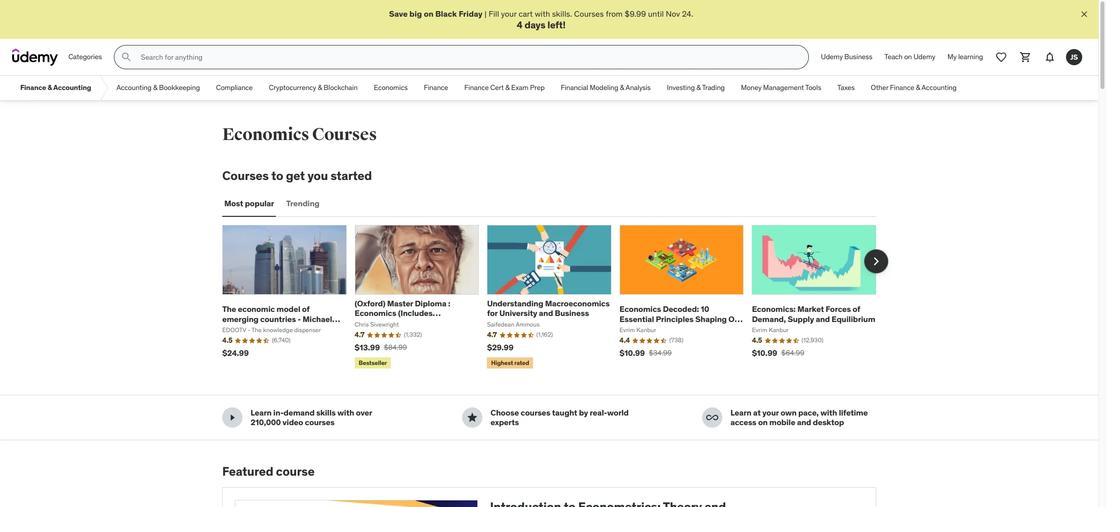 Task type: describe. For each thing, give the bounding box(es) containing it.
Search for anything text field
[[139, 49, 797, 66]]

my learning
[[948, 52, 984, 61]]

js
[[1071, 53, 1078, 62]]

desktop
[[813, 418, 844, 428]]

cart
[[519, 9, 533, 19]]

economics for economics courses
[[222, 124, 309, 145]]

diploma
[[415, 299, 447, 309]]

most popular button
[[222, 192, 276, 216]]

other finance & accounting
[[871, 83, 957, 92]]

udemy business link
[[815, 45, 879, 69]]

arrow pointing to subcategory menu links image
[[99, 76, 108, 100]]

and inside economics: market forces of demand, supply and equilibrium
[[816, 314, 830, 324]]

financial modeling & analysis
[[561, 83, 651, 92]]

accounting inside the accounting & bookkeeping link
[[117, 83, 152, 92]]

4
[[517, 19, 523, 31]]

my
[[948, 52, 957, 61]]

1 vertical spatial on
[[905, 52, 912, 61]]

save big on black friday | fill your cart with skills. courses from $9.99 until nov 24. 4 days left!
[[389, 9, 694, 31]]

cryptocurrency & blockchain
[[269, 83, 358, 92]]

accounting & bookkeeping
[[117, 83, 200, 92]]

finance & accounting link
[[12, 76, 99, 100]]

demand,
[[752, 314, 786, 324]]

experts
[[491, 418, 519, 428]]

days
[[525, 19, 546, 31]]

economics inside (oxford) master diploma : economics (includes macro/micro)
[[355, 309, 396, 319]]

video
[[283, 418, 303, 428]]

(oxford) master diploma : economics (includes macro/micro) link
[[355, 299, 450, 328]]

featured
[[222, 465, 273, 480]]

mobile
[[770, 418, 796, 428]]

forces
[[826, 305, 851, 315]]

compliance link
[[208, 76, 261, 100]]

courses inside learn in-demand skills with over 210,000 video courses
[[305, 418, 335, 428]]

our
[[729, 314, 743, 324]]

learn for learn in-demand skills with over 210,000 video courses
[[251, 408, 272, 418]]

finance cert & exam prep link
[[456, 76, 553, 100]]

finance cert & exam prep
[[465, 83, 545, 92]]

learning
[[959, 52, 984, 61]]

cryptocurrency
[[269, 83, 316, 92]]

shaping
[[696, 314, 727, 324]]

understanding macroeconomics for university and business
[[487, 299, 610, 319]]

over
[[356, 408, 372, 418]]

3 & from the left
[[318, 83, 322, 92]]

with inside learn at your own pace, with lifetime access on mobile and desktop
[[821, 408, 838, 418]]

the economic model of emerging countries - michael spence link
[[222, 305, 340, 334]]

macro/micro)
[[355, 318, 406, 328]]

by
[[579, 408, 588, 418]]

your inside learn at your own pace, with lifetime access on mobile and desktop
[[763, 408, 779, 418]]

with inside learn in-demand skills with over 210,000 video courses
[[338, 408, 354, 418]]

medium image
[[706, 412, 719, 425]]

you
[[308, 168, 328, 184]]

featured course
[[222, 465, 315, 480]]

financial modeling & analysis link
[[553, 76, 659, 100]]

courses inside save big on black friday | fill your cart with skills. courses from $9.99 until nov 24. 4 days left!
[[574, 9, 604, 19]]

teach
[[885, 52, 903, 61]]

skills
[[316, 408, 336, 418]]

finance for finance cert & exam prep
[[465, 83, 489, 92]]

market
[[798, 305, 824, 315]]

udemy business
[[821, 52, 873, 61]]

learn for learn at your own pace, with lifetime access on mobile and desktop
[[731, 408, 752, 418]]

medium image for learn
[[226, 412, 239, 425]]

courses inside 'choose courses taught by real-world experts'
[[521, 408, 551, 418]]

master
[[387, 299, 413, 309]]

until
[[648, 9, 664, 19]]

friday
[[459, 9, 483, 19]]

taxes
[[838, 83, 855, 92]]

exam
[[511, 83, 529, 92]]

university
[[500, 309, 537, 319]]

money management tools
[[741, 83, 822, 92]]

compliance
[[216, 83, 253, 92]]

economics:
[[752, 305, 796, 315]]

financial
[[561, 83, 588, 92]]

-
[[298, 314, 301, 324]]

economics: market forces of demand, supply and equilibrium link
[[752, 305, 876, 324]]

on inside learn at your own pace, with lifetime access on mobile and desktop
[[758, 418, 768, 428]]

own
[[781, 408, 797, 418]]

10
[[701, 305, 710, 315]]

:
[[448, 299, 450, 309]]

understanding macroeconomics for university and business link
[[487, 299, 610, 319]]

world
[[607, 408, 629, 418]]

2 udemy from the left
[[914, 52, 936, 61]]

6 & from the left
[[697, 83, 701, 92]]

(oxford)
[[355, 299, 386, 309]]

taxes link
[[830, 76, 863, 100]]

$9.99
[[625, 9, 646, 19]]

close image
[[1080, 9, 1090, 19]]

courses to get you started
[[222, 168, 372, 184]]

of for forces
[[853, 305, 861, 315]]

popular
[[245, 199, 274, 209]]

4 finance from the left
[[890, 83, 915, 92]]

model
[[277, 305, 300, 315]]

taught
[[552, 408, 578, 418]]

categories button
[[62, 45, 108, 69]]

the
[[222, 305, 236, 315]]

analysis
[[626, 83, 651, 92]]

pace,
[[799, 408, 819, 418]]

economic
[[238, 305, 275, 315]]

modeling
[[590, 83, 619, 92]]



Task type: vqa. For each thing, say whether or not it's contained in the screenshot.
the bottom Courses
yes



Task type: locate. For each thing, give the bounding box(es) containing it.
cryptocurrency & blockchain link
[[261, 76, 366, 100]]

started
[[331, 168, 372, 184]]

and right own
[[797, 418, 812, 428]]

2 horizontal spatial and
[[816, 314, 830, 324]]

principles
[[656, 314, 694, 324]]

finance for finance
[[424, 83, 448, 92]]

3 accounting from the left
[[922, 83, 957, 92]]

5 & from the left
[[620, 83, 624, 92]]

economics decoded: 10 essential principles shaping our world link
[[620, 305, 743, 334]]

accounting left arrow pointing to subcategory menu links icon
[[53, 83, 91, 92]]

your right the fill
[[501, 9, 517, 19]]

and inside 'understanding macroeconomics for university and business'
[[539, 309, 553, 319]]

0 horizontal spatial business
[[555, 309, 589, 319]]

carousel element
[[222, 225, 889, 371]]

0 vertical spatial your
[[501, 9, 517, 19]]

0 horizontal spatial courses
[[222, 168, 269, 184]]

0 horizontal spatial courses
[[305, 418, 335, 428]]

1 horizontal spatial with
[[535, 9, 550, 19]]

medium image left experts
[[466, 412, 479, 425]]

countries
[[260, 314, 296, 324]]

get
[[286, 168, 305, 184]]

with left over
[[338, 408, 354, 418]]

accounting right arrow pointing to subcategory menu links icon
[[117, 83, 152, 92]]

courses right video
[[305, 418, 335, 428]]

categories
[[68, 52, 102, 61]]

nov
[[666, 9, 680, 19]]

|
[[485, 9, 487, 19]]

notifications image
[[1044, 51, 1056, 63]]

& left analysis
[[620, 83, 624, 92]]

investing
[[667, 83, 695, 92]]

supply
[[788, 314, 814, 324]]

my learning link
[[942, 45, 990, 69]]

udemy image
[[12, 49, 58, 66]]

essential
[[620, 314, 654, 324]]

wishlist image
[[996, 51, 1008, 63]]

learn inside learn in-demand skills with over 210,000 video courses
[[251, 408, 272, 418]]

2 vertical spatial courses
[[222, 168, 269, 184]]

2 of from the left
[[853, 305, 861, 315]]

courses up most popular
[[222, 168, 269, 184]]

of inside economics: market forces of demand, supply and equilibrium
[[853, 305, 861, 315]]

courses left taught
[[521, 408, 551, 418]]

accounting inside 'other finance & accounting' link
[[922, 83, 957, 92]]

choose
[[491, 408, 519, 418]]

& left 'trading'
[[697, 83, 701, 92]]

1 medium image from the left
[[226, 412, 239, 425]]

0 horizontal spatial of
[[302, 305, 310, 315]]

business inside 'understanding macroeconomics for university and business'
[[555, 309, 589, 319]]

submit search image
[[121, 51, 133, 63]]

on right "teach"
[[905, 52, 912, 61]]

1 finance from the left
[[20, 83, 46, 92]]

0 horizontal spatial udemy
[[821, 52, 843, 61]]

economics inside economics decoded: 10 essential principles shaping our world
[[620, 305, 661, 315]]

courses
[[574, 9, 604, 19], [312, 124, 377, 145], [222, 168, 269, 184]]

& down udemy image at the top
[[48, 83, 52, 92]]

2 accounting from the left
[[117, 83, 152, 92]]

learn left at
[[731, 408, 752, 418]]

medium image left 210,000 in the bottom of the page
[[226, 412, 239, 425]]

teach on udemy
[[885, 52, 936, 61]]

economics courses
[[222, 124, 377, 145]]

1 vertical spatial your
[[763, 408, 779, 418]]

finance for finance & accounting
[[20, 83, 46, 92]]

trending
[[286, 199, 320, 209]]

your inside save big on black friday | fill your cart with skills. courses from $9.99 until nov 24. 4 days left!
[[501, 9, 517, 19]]

economics decoded: 10 essential principles shaping our world
[[620, 305, 743, 334]]

2 horizontal spatial with
[[821, 408, 838, 418]]

3 finance from the left
[[465, 83, 489, 92]]

0 horizontal spatial medium image
[[226, 412, 239, 425]]

1 horizontal spatial and
[[797, 418, 812, 428]]

economics for economics
[[374, 83, 408, 92]]

finance down udemy image at the top
[[20, 83, 46, 92]]

& left bookkeeping
[[153, 83, 157, 92]]

learn at your own pace, with lifetime access on mobile and desktop
[[731, 408, 868, 428]]

the economic model of emerging countries - michael spence
[[222, 305, 332, 334]]

with inside save big on black friday | fill your cart with skills. courses from $9.99 until nov 24. 4 days left!
[[535, 9, 550, 19]]

tools
[[806, 83, 822, 92]]

1 horizontal spatial your
[[763, 408, 779, 418]]

1 vertical spatial business
[[555, 309, 589, 319]]

courses left from
[[574, 9, 604, 19]]

money
[[741, 83, 762, 92]]

1 horizontal spatial courses
[[312, 124, 377, 145]]

on right big
[[424, 9, 434, 19]]

michael
[[303, 314, 332, 324]]

on
[[424, 9, 434, 19], [905, 52, 912, 61], [758, 418, 768, 428]]

finance right other on the right
[[890, 83, 915, 92]]

courses up 'started'
[[312, 124, 377, 145]]

accounting
[[53, 83, 91, 92], [117, 83, 152, 92], [922, 83, 957, 92]]

demand
[[284, 408, 315, 418]]

from
[[606, 9, 623, 19]]

2 horizontal spatial accounting
[[922, 83, 957, 92]]

& left blockchain
[[318, 83, 322, 92]]

with right pace,
[[821, 408, 838, 418]]

economics for economics decoded: 10 essential principles shaping our world
[[620, 305, 661, 315]]

0 vertical spatial courses
[[574, 9, 604, 19]]

1 of from the left
[[302, 305, 310, 315]]

finance
[[20, 83, 46, 92], [424, 83, 448, 92], [465, 83, 489, 92], [890, 83, 915, 92]]

finance down search for anything text field at the top of page
[[424, 83, 448, 92]]

2 horizontal spatial courses
[[574, 9, 604, 19]]

0 horizontal spatial accounting
[[53, 83, 91, 92]]

of for model
[[302, 305, 310, 315]]

of right forces
[[853, 305, 861, 315]]

money management tools link
[[733, 76, 830, 100]]

1 horizontal spatial on
[[758, 418, 768, 428]]

next image
[[869, 254, 885, 270]]

0 horizontal spatial learn
[[251, 408, 272, 418]]

your right at
[[763, 408, 779, 418]]

other finance & accounting link
[[863, 76, 965, 100]]

2 learn from the left
[[731, 408, 752, 418]]

learn inside learn at your own pace, with lifetime access on mobile and desktop
[[731, 408, 752, 418]]

& down teach on udemy link
[[916, 83, 921, 92]]

business
[[845, 52, 873, 61], [555, 309, 589, 319]]

of right the "-"
[[302, 305, 310, 315]]

0 horizontal spatial on
[[424, 9, 434, 19]]

of inside the economic model of emerging countries - michael spence
[[302, 305, 310, 315]]

investing & trading link
[[659, 76, 733, 100]]

0 horizontal spatial your
[[501, 9, 517, 19]]

left!
[[548, 19, 566, 31]]

investing & trading
[[667, 83, 725, 92]]

1 vertical spatial courses
[[312, 124, 377, 145]]

accounting down my
[[922, 83, 957, 92]]

at
[[754, 408, 761, 418]]

medium image for choose
[[466, 412, 479, 425]]

bookkeeping
[[159, 83, 200, 92]]

on left mobile
[[758, 418, 768, 428]]

finance left cert at top left
[[465, 83, 489, 92]]

and
[[539, 309, 553, 319], [816, 314, 830, 324], [797, 418, 812, 428]]

prep
[[530, 83, 545, 92]]

finance link
[[416, 76, 456, 100]]

your
[[501, 9, 517, 19], [763, 408, 779, 418]]

0 vertical spatial on
[[424, 9, 434, 19]]

medium image
[[226, 412, 239, 425], [466, 412, 479, 425]]

1 horizontal spatial udemy
[[914, 52, 936, 61]]

equilibrium
[[832, 314, 876, 324]]

lifetime
[[839, 408, 868, 418]]

learn
[[251, 408, 272, 418], [731, 408, 752, 418]]

to
[[271, 168, 283, 184]]

1 horizontal spatial accounting
[[117, 83, 152, 92]]

(oxford) master diploma : economics (includes macro/micro)
[[355, 299, 450, 328]]

0 horizontal spatial with
[[338, 408, 354, 418]]

management
[[763, 83, 804, 92]]

and right university
[[539, 309, 553, 319]]

black
[[435, 9, 457, 19]]

spence
[[222, 324, 251, 334]]

and inside learn at your own pace, with lifetime access on mobile and desktop
[[797, 418, 812, 428]]

2 medium image from the left
[[466, 412, 479, 425]]

other
[[871, 83, 889, 92]]

accounting inside finance & accounting link
[[53, 83, 91, 92]]

world
[[620, 324, 642, 334]]

and right "supply"
[[816, 314, 830, 324]]

2 vertical spatial on
[[758, 418, 768, 428]]

shopping cart with 0 items image
[[1020, 51, 1032, 63]]

udemy up taxes
[[821, 52, 843, 61]]

1 accounting from the left
[[53, 83, 91, 92]]

1 horizontal spatial courses
[[521, 408, 551, 418]]

(includes
[[398, 309, 433, 319]]

on inside save big on black friday | fill your cart with skills. courses from $9.99 until nov 24. 4 days left!
[[424, 9, 434, 19]]

big
[[410, 9, 422, 19]]

learn left in-
[[251, 408, 272, 418]]

7 & from the left
[[916, 83, 921, 92]]

with
[[535, 9, 550, 19], [338, 408, 354, 418], [821, 408, 838, 418]]

economics
[[374, 83, 408, 92], [222, 124, 309, 145], [620, 305, 661, 315], [355, 309, 396, 319]]

js link
[[1063, 45, 1087, 69]]

skills.
[[552, 9, 572, 19]]

0 vertical spatial business
[[845, 52, 873, 61]]

with up days
[[535, 9, 550, 19]]

most popular
[[224, 199, 274, 209]]

cert
[[491, 83, 504, 92]]

1 horizontal spatial business
[[845, 52, 873, 61]]

learn in-demand skills with over 210,000 video courses
[[251, 408, 372, 428]]

1 horizontal spatial of
[[853, 305, 861, 315]]

emerging
[[222, 314, 259, 324]]

economics link
[[366, 76, 416, 100]]

choose courses taught by real-world experts
[[491, 408, 629, 428]]

most
[[224, 199, 243, 209]]

0 horizontal spatial and
[[539, 309, 553, 319]]

1 & from the left
[[48, 83, 52, 92]]

1 horizontal spatial learn
[[731, 408, 752, 418]]

1 learn from the left
[[251, 408, 272, 418]]

& right cert at top left
[[506, 83, 510, 92]]

1 horizontal spatial medium image
[[466, 412, 479, 425]]

udemy left my
[[914, 52, 936, 61]]

1 udemy from the left
[[821, 52, 843, 61]]

decoded:
[[663, 305, 699, 315]]

save
[[389, 9, 408, 19]]

2 finance from the left
[[424, 83, 448, 92]]

4 & from the left
[[506, 83, 510, 92]]

2 horizontal spatial on
[[905, 52, 912, 61]]

2 & from the left
[[153, 83, 157, 92]]



